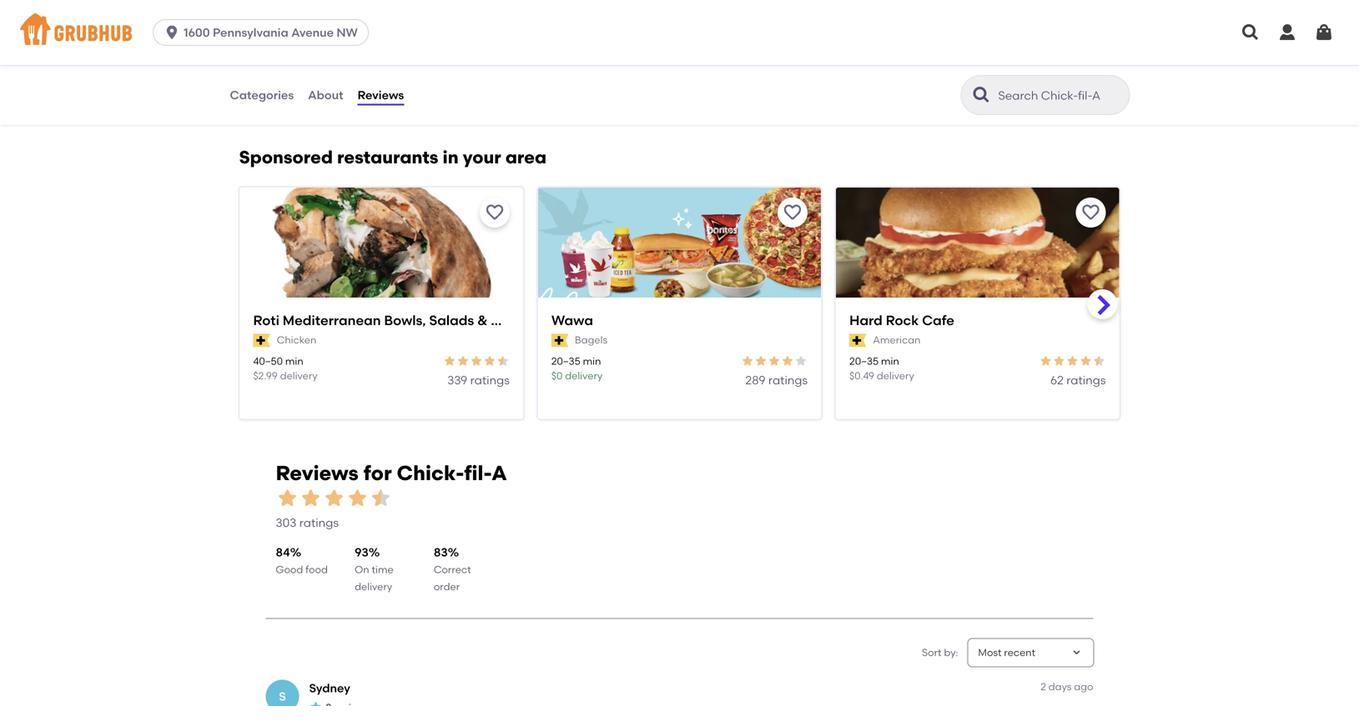 Task type: vqa. For each thing, say whether or not it's contained in the screenshot.
Hard Rock Cafe subscription pass icon
yes



Task type: locate. For each thing, give the bounding box(es) containing it.
delivery inside 40–50 min $2.99 delivery
[[280, 370, 318, 382]]

in
[[443, 147, 459, 168]]

for
[[364, 461, 392, 486]]

caret down icon image
[[1070, 647, 1084, 660]]

1 horizontal spatial save this restaurant image
[[783, 203, 803, 223]]

93 on time delivery
[[355, 546, 394, 593]]

1 horizontal spatial save this restaurant button
[[778, 198, 808, 228]]

min down the chicken
[[285, 356, 303, 368]]

0 horizontal spatial a
[[390, 2, 399, 16]]

40–50
[[253, 356, 283, 368]]

2 min from the left
[[583, 356, 601, 368]]

303
[[276, 516, 297, 530]]

delivery right $2.99
[[280, 370, 318, 382]]

sponsored restaurants in your area
[[239, 147, 547, 168]]

delivery right the $0
[[565, 370, 603, 382]]

1 horizontal spatial svg image
[[1278, 23, 1298, 43]]

reviews button
[[357, 65, 405, 125]]

0 vertical spatial reviews
[[358, 88, 404, 102]]

pitas
[[491, 313, 524, 329]]

sydney
[[309, 682, 350, 696]]

20–35 up $0.49
[[850, 356, 879, 368]]

svg image
[[1314, 23, 1334, 43], [164, 24, 180, 41]]

sort
[[922, 647, 942, 659]]

1 horizontal spatial min
[[583, 356, 601, 368]]

wawa
[[551, 313, 593, 329]]

3 min from the left
[[881, 356, 899, 368]]

fil-
[[376, 2, 390, 16], [464, 461, 492, 486]]

min inside 40–50 min $2.99 delivery
[[285, 356, 303, 368]]

sponsored
[[239, 147, 333, 168]]

0 horizontal spatial fil-
[[376, 2, 390, 16]]

289
[[746, 373, 766, 388]]

1 horizontal spatial 20–35
[[850, 356, 879, 368]]

bowls,
[[384, 313, 426, 329]]

0 horizontal spatial save this restaurant button
[[480, 198, 510, 228]]

20–35 up the $0
[[551, 356, 581, 368]]

a
[[390, 2, 399, 16], [492, 461, 507, 486]]

ratings right 289
[[769, 373, 808, 388]]

min down american
[[881, 356, 899, 368]]

ago
[[1074, 682, 1094, 694]]

&
[[477, 313, 488, 329]]

83 correct order
[[434, 546, 471, 593]]

save this restaurant image for bowls,
[[485, 203, 505, 223]]

reviews
[[358, 88, 404, 102], [276, 461, 359, 486]]

subscription pass image down wawa
[[551, 334, 568, 347]]

3 save this restaurant button from the left
[[1076, 198, 1106, 228]]

about button
[[307, 65, 344, 125]]

delivery inside 20–35 min $0 delivery
[[565, 370, 603, 382]]

ratings for hard rock cafe
[[1067, 373, 1106, 388]]

delivery
[[280, 370, 318, 382], [565, 370, 603, 382], [877, 370, 915, 382], [355, 581, 392, 593]]

1 save this restaurant button from the left
[[480, 198, 510, 228]]

ratings right 62
[[1067, 373, 1106, 388]]

about
[[302, 2, 336, 16]]

$0.49
[[850, 370, 875, 382]]

1 min from the left
[[285, 356, 303, 368]]

categories button
[[229, 65, 295, 125]]

Search Chick-fil-A search field
[[997, 88, 1125, 103]]

0 horizontal spatial save this restaurant image
[[485, 203, 505, 223]]

Sort by: field
[[978, 646, 1036, 661]]

days
[[1049, 682, 1072, 694]]

ratings right 339
[[470, 373, 510, 388]]

20–35 inside 20–35 min $0 delivery
[[551, 356, 581, 368]]

reviews up 303 ratings
[[276, 461, 359, 486]]

1 20–35 from the left
[[551, 356, 581, 368]]

chick- up nw
[[339, 2, 376, 16]]

subscription pass image
[[850, 334, 867, 347]]

min down bagels
[[583, 356, 601, 368]]

on
[[355, 564, 369, 576]]

20–35
[[551, 356, 581, 368], [850, 356, 879, 368]]

0 horizontal spatial subscription pass image
[[253, 334, 270, 347]]

area
[[506, 147, 547, 168]]

1 vertical spatial fil-
[[464, 461, 492, 486]]

289 ratings
[[746, 373, 808, 388]]

wawa logo image
[[538, 188, 821, 328]]

0 horizontal spatial min
[[285, 356, 303, 368]]

chick- right for
[[397, 461, 464, 486]]

star icon image
[[443, 355, 456, 368], [456, 355, 470, 368], [470, 355, 483, 368], [483, 355, 496, 368], [496, 355, 510, 368], [496, 355, 510, 368], [741, 355, 755, 368], [755, 355, 768, 368], [768, 355, 781, 368], [781, 355, 795, 368], [795, 355, 808, 368], [1039, 355, 1053, 368], [1053, 355, 1066, 368], [1066, 355, 1079, 368], [1079, 355, 1093, 368], [1093, 355, 1106, 368], [1093, 355, 1106, 368], [276, 487, 299, 510], [299, 487, 323, 510], [323, 487, 346, 510], [346, 487, 369, 510], [369, 487, 393, 510], [369, 487, 393, 510], [309, 701, 323, 707]]

about
[[308, 88, 343, 102]]

2 save this restaurant image from the left
[[783, 203, 803, 223]]

save this restaurant button for cafe
[[1076, 198, 1106, 228]]

min inside 20–35 min $0 delivery
[[583, 356, 601, 368]]

0 vertical spatial chick-
[[339, 2, 376, 16]]

reviews for chick-fil-a
[[276, 461, 507, 486]]

subscription pass image down roti
[[253, 334, 270, 347]]

min inside 20–35 min $0.49 delivery
[[881, 356, 899, 368]]

delivery for hard rock cafe
[[877, 370, 915, 382]]

2 horizontal spatial save this restaurant image
[[1081, 203, 1101, 223]]

save this restaurant image
[[485, 203, 505, 223], [783, 203, 803, 223], [1081, 203, 1101, 223]]

1 vertical spatial reviews
[[276, 461, 359, 486]]

save this restaurant image for cafe
[[1081, 203, 1101, 223]]

reviews inside button
[[358, 88, 404, 102]]

chick-
[[339, 2, 376, 16], [397, 461, 464, 486]]

3 save this restaurant image from the left
[[1081, 203, 1101, 223]]

0 horizontal spatial svg image
[[164, 24, 180, 41]]

delivery for wawa
[[565, 370, 603, 382]]

min for hard rock cafe
[[881, 356, 899, 368]]

2 svg image from the left
[[1278, 23, 1298, 43]]

1 horizontal spatial fil-
[[464, 461, 492, 486]]

62 ratings
[[1051, 373, 1106, 388]]

roti mediterranean bowls, salads & pitas logo image
[[240, 188, 523, 328]]

subscription pass image
[[253, 334, 270, 347], [551, 334, 568, 347]]

2 horizontal spatial save this restaurant button
[[1076, 198, 1106, 228]]

save this restaurant button for bowls,
[[480, 198, 510, 228]]

84
[[276, 546, 290, 560]]

delivery inside 20–35 min $0.49 delivery
[[877, 370, 915, 382]]

2 subscription pass image from the left
[[551, 334, 568, 347]]

salads
[[429, 313, 474, 329]]

20–35 for wawa
[[551, 356, 581, 368]]

1 horizontal spatial subscription pass image
[[551, 334, 568, 347]]

reviews right about
[[358, 88, 404, 102]]

save this restaurant button
[[480, 198, 510, 228], [778, 198, 808, 228], [1076, 198, 1106, 228]]

1 vertical spatial a
[[492, 461, 507, 486]]

min
[[285, 356, 303, 368], [583, 356, 601, 368], [881, 356, 899, 368]]

0 horizontal spatial svg image
[[1241, 23, 1261, 43]]

2
[[1041, 682, 1046, 694]]

20–35 inside 20–35 min $0.49 delivery
[[850, 356, 879, 368]]

20–35 for hard rock cafe
[[850, 356, 879, 368]]

sort by:
[[922, 647, 958, 659]]

1 subscription pass image from the left
[[253, 334, 270, 347]]

view
[[240, 2, 267, 16]]

delivery down the time
[[355, 581, 392, 593]]

1 horizontal spatial chick-
[[397, 461, 464, 486]]

1 save this restaurant image from the left
[[485, 203, 505, 223]]

svg image
[[1241, 23, 1261, 43], [1278, 23, 1298, 43]]

delivery for roti mediterranean bowls, salads & pitas
[[280, 370, 318, 382]]

roti mediterranean bowls, salads & pitas
[[253, 313, 524, 329]]

2 horizontal spatial min
[[881, 356, 899, 368]]

2 20–35 from the left
[[850, 356, 879, 368]]

40–50 min $2.99 delivery
[[253, 356, 318, 382]]

delivery right $0.49
[[877, 370, 915, 382]]

0 horizontal spatial 20–35
[[551, 356, 581, 368]]

ratings
[[470, 373, 510, 388], [769, 373, 808, 388], [1067, 373, 1106, 388], [299, 516, 339, 530]]



Task type: describe. For each thing, give the bounding box(es) containing it.
hard rock cafe
[[850, 313, 955, 329]]

recent
[[1004, 647, 1036, 659]]

more
[[270, 2, 299, 16]]

pennsylvania
[[213, 25, 289, 40]]

mediterranean
[[283, 313, 381, 329]]

1 horizontal spatial svg image
[[1314, 23, 1334, 43]]

0 horizontal spatial chick-
[[339, 2, 376, 16]]

correct
[[434, 564, 471, 576]]

84 good food
[[276, 546, 328, 576]]

1 svg image from the left
[[1241, 23, 1261, 43]]

view more about chick-fil-a
[[240, 2, 399, 16]]

chicken
[[277, 334, 317, 347]]

2 save this restaurant button from the left
[[778, 198, 808, 228]]

roti
[[253, 313, 280, 329]]

1 horizontal spatial a
[[492, 461, 507, 486]]

wawa link
[[551, 311, 808, 330]]

339 ratings
[[447, 373, 510, 388]]

93
[[355, 546, 369, 560]]

delivery inside 93 on time delivery
[[355, 581, 392, 593]]

rock
[[886, 313, 919, 329]]

ratings right 303
[[299, 516, 339, 530]]

s
[[279, 690, 286, 704]]

food
[[306, 564, 328, 576]]

83
[[434, 546, 448, 560]]

$0
[[551, 370, 563, 382]]

20–35 min $0.49 delivery
[[850, 356, 915, 382]]

$2.99
[[253, 370, 278, 382]]

1600
[[184, 25, 210, 40]]

303 ratings
[[276, 516, 339, 530]]

most recent
[[978, 647, 1036, 659]]

most
[[978, 647, 1002, 659]]

0 vertical spatial fil-
[[376, 2, 390, 16]]

339
[[447, 373, 468, 388]]

hard rock cafe logo image
[[836, 188, 1119, 328]]

good
[[276, 564, 303, 576]]

time
[[372, 564, 394, 576]]

subscription pass image for roti mediterranean bowls, salads & pitas
[[253, 334, 270, 347]]

hard
[[850, 313, 883, 329]]

cafe
[[922, 313, 955, 329]]

restaurants
[[337, 147, 438, 168]]

min for roti mediterranean bowls, salads & pitas
[[285, 356, 303, 368]]

ratings for wawa
[[769, 373, 808, 388]]

1 vertical spatial chick-
[[397, 461, 464, 486]]

your
[[463, 147, 501, 168]]

subscription pass image for wawa
[[551, 334, 568, 347]]

min for wawa
[[583, 356, 601, 368]]

62
[[1051, 373, 1064, 388]]

1600 pennsylvania avenue nw button
[[153, 19, 375, 46]]

reviews for reviews
[[358, 88, 404, 102]]

hard rock cafe link
[[850, 311, 1106, 330]]

main navigation navigation
[[0, 0, 1359, 65]]

nw
[[337, 25, 358, 40]]

reviews for reviews for chick-fil-a
[[276, 461, 359, 486]]

20–35 min $0 delivery
[[551, 356, 603, 382]]

search icon image
[[972, 85, 992, 105]]

2 days ago
[[1041, 682, 1094, 694]]

order
[[434, 581, 460, 593]]

by:
[[944, 647, 958, 659]]

ratings for roti mediterranean bowls, salads & pitas
[[470, 373, 510, 388]]

0 vertical spatial a
[[390, 2, 399, 16]]

american
[[873, 334, 921, 347]]

avenue
[[291, 25, 334, 40]]

1600 pennsylvania avenue nw
[[184, 25, 358, 40]]

svg image inside 1600 pennsylvania avenue nw button
[[164, 24, 180, 41]]

categories
[[230, 88, 294, 102]]

roti mediterranean bowls, salads & pitas link
[[253, 311, 524, 330]]

bagels
[[575, 334, 608, 347]]



